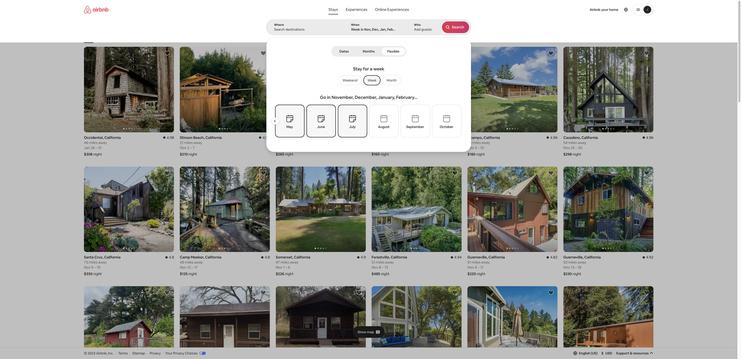 Task type: locate. For each thing, give the bounding box(es) containing it.
1 horizontal spatial 4.96 out of 5 average rating image
[[643, 135, 654, 140]]

– inside stinson beach, california 21 miles away nov 2 – 7 $210 night
[[190, 146, 192, 150]]

– inside the somerset, california 97 miles away nov 1 – 6 $226 night
[[286, 266, 287, 270]]

away up 30
[[578, 140, 587, 145]]

1 vertical spatial 10
[[97, 266, 101, 270]]

resources
[[634, 352, 649, 356]]

&
[[630, 352, 633, 356]]

away inside guerneville, california 51 miles away nov 6 – 11 $220 night
[[482, 260, 490, 265]]

tab list inside stays tab panel
[[332, 46, 406, 57]]

away up 18
[[578, 260, 587, 265]]

stay
[[353, 66, 362, 72]]

miles inside guerneville, california 51 miles away nov 6 – 11 $220 night
[[472, 260, 481, 265]]

tab list
[[332, 46, 406, 57]]

night down 31
[[93, 152, 102, 157]]

2 guerneville, from the left
[[564, 255, 584, 260]]

– for guerneville, california 51 miles away nov 6 – 11 $220 night
[[478, 266, 480, 270]]

away inside occidental, california 46 miles away jan 26 – 31 $308 night
[[98, 140, 107, 145]]

dates
[[340, 49, 349, 54]]

miles up 25
[[569, 140, 577, 145]]

51 inside guerneville, california 51 miles away nov 6 – 11 $220 night
[[468, 260, 471, 265]]

26
[[91, 146, 95, 150]]

1 horizontal spatial week
[[368, 78, 377, 83]]

51 down "forestville,"
[[372, 260, 375, 265]]

flexible button
[[382, 47, 406, 56]]

– down acampo, at the top right of page
[[478, 146, 480, 150]]

2 13 from the left
[[571, 266, 575, 270]]

feb…
[[388, 27, 396, 32]]

2 privacy from the left
[[173, 352, 184, 356]]

– inside 'forestville, california 51 miles away nov 8 – 13 $485 night'
[[382, 266, 384, 270]]

0 horizontal spatial week
[[351, 27, 360, 32]]

1 horizontal spatial 5
[[475, 146, 477, 150]]

– right 8
[[382, 266, 384, 270]]

1 vertical spatial week
[[368, 78, 377, 83]]

97
[[276, 260, 280, 265]]

nov left '2' on the left
[[180, 146, 187, 150]]

2 add to wishlist: guerneville, california image from the left
[[644, 170, 650, 176]]

0 horizontal spatial 51
[[372, 260, 375, 265]]

night inside camp meeker, california 48 miles away nov 12 – 17 $125 night
[[189, 272, 197, 277]]

25
[[571, 146, 575, 150]]

– inside camp meeker, california 48 miles away nov 12 – 17 $125 night
[[192, 266, 194, 270]]

4.96 out of 5 average rating image for acampo, california 55 miles away nov 5 – 10 $180 night
[[547, 135, 558, 140]]

night inside guerneville, california 53 miles away nov 13 – 18 $230 night
[[573, 272, 582, 277]]

(us)
[[592, 352, 598, 356]]

4.9 out of 5 average rating image
[[357, 255, 366, 260]]

6 inside the somerset, california 97 miles away nov 1 – 6 $226 night
[[288, 266, 290, 270]]

4.88 out of 5 average rating image
[[451, 135, 462, 140]]

2 6 from the left
[[288, 266, 290, 270]]

grid
[[371, 36, 377, 40]]

california inside guerneville, california 51 miles away nov 6 – 11 $220 night
[[489, 255, 505, 260]]

stays tab panel
[[266, 19, 472, 152]]

away inside 'acampo, california 55 miles away nov 5 – 10 $180 night'
[[482, 140, 491, 145]]

1 horizontal spatial add to wishlist: guerneville, california image
[[644, 170, 650, 176]]

miles for somerset, california 97 miles away nov 1 – 6 $226 night
[[281, 260, 289, 265]]

4.8 out of 5 average rating image left somerset,
[[261, 255, 270, 260]]

1 horizontal spatial 4.96
[[647, 135, 654, 140]]

miles right 53
[[569, 260, 577, 265]]

homes
[[322, 36, 331, 40]]

guerneville, up 11
[[468, 255, 488, 260]]

– left "7"
[[190, 146, 192, 150]]

may button
[[275, 105, 305, 138]]

– inside 'acampo, california 55 miles away nov 5 – 10 $180 night'
[[478, 146, 480, 150]]

miles up 8
[[376, 260, 385, 265]]

play
[[298, 36, 304, 40]]

nov inside cazadero, california 54 miles away nov 25 – 30 $298 night
[[564, 146, 570, 150]]

july button
[[338, 105, 367, 138]]

– inside guerneville, california 53 miles away nov 13 – 18 $230 night
[[576, 266, 577, 270]]

usd
[[606, 352, 613, 356]]

1 horizontal spatial 51
[[468, 260, 471, 265]]

1 6 from the left
[[475, 266, 477, 270]]

cobb, california
[[372, 135, 399, 140]]

– left 11
[[478, 266, 480, 270]]

miles down santa
[[89, 260, 97, 265]]

in
[[361, 27, 364, 32], [327, 95, 331, 100]]

nov inside the somerset, california 97 miles away nov 1 – 6 $226 night
[[276, 266, 283, 270]]

guerneville, inside guerneville, california 53 miles away nov 13 – 18 $230 night
[[564, 255, 584, 260]]

nov down 54
[[564, 146, 570, 150]]

experiences inside button
[[346, 7, 368, 12]]

1 4.96 out of 5 average rating image from the left
[[547, 135, 558, 140]]

june
[[317, 125, 325, 129]]

in inside the when week in nov, dec, jan, feb…
[[361, 27, 364, 32]]

1 horizontal spatial 4.8
[[265, 255, 270, 260]]

national parks
[[455, 36, 474, 40]]

· left privacy link
[[147, 352, 148, 356]]

5 up $180
[[475, 146, 477, 150]]

santa cruz, california 73 miles away nov 5 – 10 $330 night
[[84, 255, 121, 277]]

forestville,
[[372, 255, 390, 260]]

10 down cruz,
[[97, 266, 101, 270]]

jan,
[[380, 27, 387, 32]]

miles inside guerneville, california 53 miles away nov 13 – 18 $230 night
[[569, 260, 577, 265]]

nov up $220
[[468, 266, 475, 270]]

· right inc.
[[115, 352, 116, 356]]

miles
[[89, 140, 98, 145], [184, 140, 193, 145], [473, 140, 481, 145], [569, 140, 577, 145], [89, 260, 97, 265], [185, 260, 194, 265], [376, 260, 385, 265], [472, 260, 481, 265], [281, 260, 289, 265], [569, 260, 577, 265]]

2 4.96 out of 5 average rating image from the left
[[643, 135, 654, 140]]

1 4.96 from the left
[[551, 135, 558, 140]]

6 left 11
[[475, 266, 477, 270]]

miles inside the somerset, california 97 miles away nov 1 – 6 $226 night
[[281, 260, 289, 265]]

night right $180
[[477, 152, 485, 157]]

0 horizontal spatial 6
[[288, 266, 290, 270]]

away for guerneville, california 53 miles away nov 13 – 18 $230 night
[[578, 260, 587, 265]]

1 13 from the left
[[385, 266, 388, 270]]

add
[[414, 27, 421, 32]]

$485
[[372, 272, 380, 277]]

pools
[[397, 36, 405, 40]]

4.98
[[167, 135, 174, 140]]

1 privacy from the left
[[150, 352, 161, 356]]

june button
[[307, 105, 336, 138]]

support & resources button
[[617, 352, 654, 356]]

night down 17
[[189, 272, 197, 277]]

camp meeker, california 48 miles away nov 12 – 17 $125 night
[[180, 255, 222, 277]]

group containing weekend
[[337, 75, 401, 85]]

1 horizontal spatial in
[[361, 27, 364, 32]]

miles down acampo, at the top right of page
[[473, 140, 481, 145]]

5 inside santa cruz, california 73 miles away nov 5 – 10 $330 night
[[91, 266, 93, 270]]

nov inside guerneville, california 53 miles away nov 13 – 18 $230 night
[[564, 266, 570, 270]]

add to wishlist: guerneville, california image for 4.92
[[644, 170, 650, 176]]

experiences
[[346, 7, 368, 12], [388, 7, 409, 12]]

miles inside occidental, california 46 miles away jan 26 – 31 $308 night
[[89, 140, 98, 145]]

add to wishlist: los gatos, california image
[[548, 290, 554, 296]]

away up 31
[[98, 140, 107, 145]]

0 vertical spatial week
[[351, 27, 360, 32]]

add to wishlist: santa cruz, california image
[[165, 170, 170, 176]]

away up 11
[[482, 260, 490, 265]]

4.8 left "camp"
[[169, 255, 174, 260]]

miles inside 'forestville, california 51 miles away nov 8 – 13 $485 night'
[[376, 260, 385, 265]]

miles up 11
[[472, 260, 481, 265]]

month
[[387, 78, 397, 83]]

11
[[481, 266, 484, 270]]

night right $226
[[285, 272, 294, 277]]

2 4.8 from the left
[[265, 255, 270, 260]]

1 · from the left
[[115, 352, 116, 356]]

tab list containing dates
[[332, 46, 406, 57]]

1 horizontal spatial 10
[[481, 146, 484, 150]]

4.96 for cazadero, california 54 miles away nov 25 – 30 $298 night
[[647, 135, 654, 140]]

©
[[84, 352, 87, 356]]

week down a
[[368, 78, 377, 83]]

nov for acampo, california 55 miles away nov 5 – 10 $180 night
[[468, 146, 475, 150]]

add to wishlist: tomales, california image
[[165, 290, 170, 296]]

$160
[[372, 152, 380, 157]]

miles up 26
[[89, 140, 98, 145]]

51 up $220
[[468, 260, 471, 265]]

week inside the when week in nov, dec, jan, feb…
[[351, 27, 360, 32]]

night inside stinson beach, california 21 miles away nov 2 – 7 $210 night
[[189, 152, 197, 157]]

week down "when" on the top of the page
[[351, 27, 360, 32]]

group
[[84, 24, 571, 43], [84, 47, 174, 133], [180, 47, 360, 133], [276, 47, 366, 133], [372, 47, 462, 133], [468, 47, 558, 133], [564, 47, 654, 133], [337, 75, 401, 85], [84, 167, 174, 252], [180, 167, 270, 252], [276, 167, 366, 252], [372, 167, 462, 252], [468, 167, 648, 252], [564, 167, 654, 252], [84, 287, 174, 360], [180, 287, 270, 360], [276, 287, 366, 360], [372, 287, 462, 360], [468, 287, 648, 360], [564, 287, 654, 360]]

1 horizontal spatial 4.8 out of 5 average rating image
[[261, 255, 270, 260]]

0 horizontal spatial add to wishlist: guerneville, california image
[[548, 170, 554, 176]]

0 horizontal spatial 4.8
[[169, 255, 174, 260]]

4.99 out of 5 average rating image
[[259, 135, 270, 140]]

miles up '2' on the left
[[184, 140, 193, 145]]

away inside cazadero, california 54 miles away nov 25 – 30 $298 night
[[578, 140, 587, 145]]

away down somerset,
[[290, 260, 299, 265]]

nov inside camp meeker, california 48 miles away nov 12 – 17 $125 night
[[180, 266, 187, 270]]

1 guerneville, from the left
[[468, 255, 488, 260]]

night down "7"
[[189, 152, 197, 157]]

– inside guerneville, california 51 miles away nov 6 – 11 $220 night
[[478, 266, 480, 270]]

4.96 out of 5 average rating image
[[547, 135, 558, 140], [643, 135, 654, 140]]

– right '1'
[[286, 266, 287, 270]]

– left 18
[[576, 266, 577, 270]]

– inside occidental, california 46 miles away jan 26 – 31 $308 night
[[96, 146, 98, 150]]

acampo, california 55 miles away nov 5 – 10 $180 night
[[468, 135, 500, 157]]

$330
[[84, 272, 93, 277]]

0 horizontal spatial guerneville,
[[468, 255, 488, 260]]

10 down acampo, at the top right of page
[[481, 146, 484, 150]]

add to wishlist: guerneville, california image
[[548, 170, 554, 176], [644, 170, 650, 176]]

4.8 for camp meeker, california 48 miles away nov 12 – 17 $125 night
[[265, 255, 270, 260]]

1 horizontal spatial experiences
[[388, 7, 409, 12]]

4 · from the left
[[163, 352, 164, 356]]

nov down 48
[[180, 266, 187, 270]]

– down cruz,
[[94, 266, 96, 270]]

night down 11
[[477, 272, 486, 277]]

occidental,
[[84, 135, 104, 140]]

0 horizontal spatial in
[[327, 95, 331, 100]]

nov down 53
[[564, 266, 570, 270]]

santa
[[84, 255, 94, 260]]

1 horizontal spatial 13
[[571, 266, 575, 270]]

1 horizontal spatial privacy
[[173, 352, 184, 356]]

51 inside 'forestville, california 51 miles away nov 8 – 13 $485 night'
[[372, 260, 375, 265]]

nov inside 'acampo, california 55 miles away nov 5 – 10 $180 night'
[[468, 146, 475, 150]]

in right the 'go'
[[327, 95, 331, 100]]

0 vertical spatial in
[[361, 27, 364, 32]]

amazing pools
[[384, 36, 405, 40]]

miles inside 'acampo, california 55 miles away nov 5 – 10 $180 night'
[[473, 140, 481, 145]]

california inside the somerset, california 97 miles away nov 1 – 6 $226 night
[[294, 255, 311, 260]]

18
[[578, 266, 582, 270]]

73
[[84, 260, 88, 265]]

away inside 'forestville, california 51 miles away nov 8 – 13 $485 night'
[[386, 260, 394, 265]]

4.89 out of 5 average rating image
[[355, 135, 366, 140]]

california inside occidental, california 46 miles away jan 26 – 31 $308 night
[[104, 135, 121, 140]]

miles inside camp meeker, california 48 miles away nov 12 – 17 $125 night
[[185, 260, 194, 265]]

night
[[93, 152, 102, 157], [189, 152, 197, 157], [381, 152, 389, 157], [477, 152, 485, 157], [285, 152, 294, 157], [573, 152, 582, 157], [93, 272, 102, 277], [189, 272, 197, 277], [381, 272, 390, 277], [477, 272, 486, 277], [285, 272, 294, 277], [573, 272, 582, 277]]

miles up 12
[[185, 260, 194, 265]]

your
[[166, 352, 173, 356]]

0 horizontal spatial 4.96
[[551, 135, 558, 140]]

stinson
[[180, 135, 193, 140]]

nov for guerneville, california 51 miles away nov 6 – 11 $220 night
[[468, 266, 475, 270]]

10 inside 'acampo, california 55 miles away nov 5 – 10 $180 night'
[[481, 146, 484, 150]]

away down meeker,
[[194, 260, 203, 265]]

airbnb your home
[[590, 7, 619, 12]]

nov for guerneville, california 53 miles away nov 13 – 18 $230 night
[[564, 266, 570, 270]]

week inside group
[[368, 78, 377, 83]]

3 · from the left
[[147, 352, 148, 356]]

2 4.8 out of 5 average rating image from the left
[[261, 255, 270, 260]]

somerset,
[[276, 255, 293, 260]]

– left 17
[[192, 266, 194, 270]]

away inside stinson beach, california 21 miles away nov 2 – 7 $210 night
[[194, 140, 202, 145]]

miles inside cazadero, california 54 miles away nov 25 – 30 $298 night
[[569, 140, 577, 145]]

1 add to wishlist: guerneville, california image from the left
[[548, 170, 554, 176]]

– left 31
[[96, 146, 98, 150]]

miles down somerset,
[[281, 260, 289, 265]]

2 51 from the left
[[468, 260, 471, 265]]

· right terms
[[130, 352, 130, 356]]

0 horizontal spatial 4.96 out of 5 average rating image
[[547, 135, 558, 140]]

away for occidental, california 46 miles away jan 26 – 31 $308 night
[[98, 140, 107, 145]]

english
[[580, 352, 591, 356]]

guerneville, for 51
[[468, 255, 488, 260]]

17
[[194, 266, 198, 270]]

nov inside guerneville, california 51 miles away nov 6 – 11 $220 night
[[468, 266, 475, 270]]

cazadero, california 54 miles away nov 25 – 30 $298 night
[[564, 135, 598, 157]]

13 right 8
[[385, 266, 388, 270]]

– for occidental, california 46 miles away jan 26 – 31 $308 night
[[96, 146, 98, 150]]

california inside cazadero, california 54 miles away nov 25 – 30 $298 night
[[582, 135, 598, 140]]

nov left 8
[[372, 266, 379, 270]]

1 4.8 out of 5 average rating image from the left
[[165, 255, 174, 260]]

4.98 out of 5 average rating image
[[163, 135, 174, 140]]

who
[[414, 23, 421, 27]]

guerneville, inside guerneville, california 51 miles away nov 6 – 11 $220 night
[[468, 255, 488, 260]]

in left nov,
[[361, 27, 364, 32]]

miles for forestville, california 51 miles away nov 8 – 13 $485 night
[[376, 260, 385, 265]]

© 2023 airbnb, inc. ·
[[84, 352, 116, 356]]

add to wishlist: forestville, california image
[[452, 170, 458, 176]]

away down "forestville,"
[[386, 260, 394, 265]]

0 horizontal spatial 5
[[91, 266, 93, 270]]

· left your
[[163, 352, 164, 356]]

night right $330
[[93, 272, 102, 277]]

guerneville, california 53 miles away nov 13 – 18 $230 night
[[564, 255, 601, 277]]

0 horizontal spatial experiences
[[346, 7, 368, 12]]

– for guerneville, california 53 miles away nov 13 – 18 $230 night
[[576, 266, 577, 270]]

home
[[610, 7, 619, 12]]

0 horizontal spatial 4.8 out of 5 average rating image
[[165, 255, 174, 260]]

nov left '1'
[[276, 266, 283, 270]]

1 horizontal spatial 6
[[475, 266, 477, 270]]

0 horizontal spatial 10
[[97, 266, 101, 270]]

lakefront
[[273, 36, 286, 40]]

13 left 18
[[571, 266, 575, 270]]

13 inside 'forestville, california 51 miles away nov 8 – 13 $485 night'
[[385, 266, 388, 270]]

0 horizontal spatial privacy
[[150, 352, 161, 356]]

experiences right the online
[[388, 7, 409, 12]]

privacy left your
[[150, 352, 161, 356]]

13
[[385, 266, 388, 270], [571, 266, 575, 270]]

sitemap link
[[132, 352, 145, 356]]

night down 30
[[573, 152, 582, 157]]

night down 8
[[381, 272, 390, 277]]

experiences up "when" on the top of the page
[[346, 7, 368, 12]]

away down beach, at the top of page
[[194, 140, 202, 145]]

add to wishlist: cloverdale, california image
[[452, 290, 458, 296]]

1 51 from the left
[[372, 260, 375, 265]]

away for acampo, california 55 miles away nov 5 – 10 $180 night
[[482, 140, 491, 145]]

away for somerset, california 97 miles away nov 1 – 6 $226 night
[[290, 260, 299, 265]]

nov inside 'forestville, california 51 miles away nov 8 – 13 $485 night'
[[372, 266, 379, 270]]

4.8
[[169, 255, 174, 260], [265, 255, 270, 260]]

guerneville, up 53
[[564, 255, 584, 260]]

privacy right your
[[173, 352, 184, 356]]

1 4.8 from the left
[[169, 255, 174, 260]]

2 experiences from the left
[[388, 7, 409, 12]]

online
[[375, 7, 387, 12]]

months
[[363, 49, 375, 54]]

go
[[320, 95, 326, 100]]

may
[[287, 125, 293, 129]]

0 vertical spatial 5
[[475, 146, 477, 150]]

None search field
[[266, 0, 472, 152]]

english (us)
[[580, 352, 598, 356]]

your privacy choices link
[[166, 352, 206, 356]]

5 up $330
[[91, 266, 93, 270]]

4.8 out of 5 average rating image
[[165, 255, 174, 260], [261, 255, 270, 260]]

– for somerset, california 97 miles away nov 1 – 6 $226 night
[[286, 266, 287, 270]]

guerneville, california 51 miles away nov 6 – 11 $220 night
[[468, 255, 505, 277]]

miles inside stinson beach, california 21 miles away nov 2 – 7 $210 night
[[184, 140, 193, 145]]

miles inside santa cruz, california 73 miles away nov 5 – 10 $330 night
[[89, 260, 97, 265]]

guerneville,
[[468, 255, 488, 260], [564, 255, 584, 260]]

august
[[378, 125, 390, 129]]

english (us) button
[[574, 352, 598, 356]]

0 horizontal spatial 13
[[385, 266, 388, 270]]

night down 18
[[573, 272, 582, 277]]

1 experiences from the left
[[346, 7, 368, 12]]

4.8 out of 5 average rating image left "camp"
[[165, 255, 174, 260]]

away inside guerneville, california 53 miles away nov 13 – 18 $230 night
[[578, 260, 587, 265]]

night inside 'acampo, california 55 miles away nov 5 – 10 $180 night'
[[477, 152, 485, 157]]

2 4.96 from the left
[[647, 135, 654, 140]]

– inside cazadero, california 54 miles away nov 25 – 30 $298 night
[[576, 146, 578, 150]]

away down cruz,
[[98, 260, 107, 265]]

0 vertical spatial 10
[[481, 146, 484, 150]]

1 vertical spatial in
[[327, 95, 331, 100]]

4.8 left somerset,
[[265, 255, 270, 260]]

6 right '1'
[[288, 266, 290, 270]]

46
[[84, 140, 88, 145]]

– right 25
[[576, 146, 578, 150]]

night inside santa cruz, california 73 miles away nov 5 – 10 $330 night
[[93, 272, 102, 277]]

5 inside 'acampo, california 55 miles away nov 5 – 10 $180 night'
[[475, 146, 477, 150]]

nov down '55'
[[468, 146, 475, 150]]

away down acampo, at the top right of page
[[482, 140, 491, 145]]

–
[[96, 146, 98, 150], [190, 146, 192, 150], [478, 146, 480, 150], [576, 146, 578, 150], [94, 266, 96, 270], [192, 266, 194, 270], [382, 266, 384, 270], [478, 266, 480, 270], [286, 266, 287, 270], [576, 266, 577, 270]]

nov down 73
[[84, 266, 91, 270]]

1 vertical spatial 5
[[91, 266, 93, 270]]

4.89
[[359, 135, 366, 140]]

acampo,
[[468, 135, 483, 140]]

$226
[[276, 272, 284, 277]]

choices
[[185, 352, 198, 356]]

1 horizontal spatial guerneville,
[[564, 255, 584, 260]]

group containing off-the-grid
[[84, 24, 571, 43]]

amazing
[[384, 36, 396, 40]]

away inside the somerset, california 97 miles away nov 1 – 6 $226 night
[[290, 260, 299, 265]]



Task type: vqa. For each thing, say whether or not it's contained in the screenshot.
Total
no



Task type: describe. For each thing, give the bounding box(es) containing it.
night inside guerneville, california 51 miles away nov 6 – 11 $220 night
[[477, 272, 486, 277]]

valley,
[[289, 135, 300, 140]]

in inside 'group'
[[327, 95, 331, 100]]

map
[[367, 330, 374, 335]]

miles for cazadero, california 54 miles away nov 25 – 30 $298 night
[[569, 140, 577, 145]]

nov inside stinson beach, california 21 miles away nov 2 – 7 $210 night
[[180, 146, 187, 150]]

your privacy choices
[[166, 352, 198, 356]]

airbnb
[[590, 7, 601, 12]]

– for forestville, california 51 miles away nov 8 – 13 $485 night
[[382, 266, 384, 270]]

skiing
[[341, 36, 350, 40]]

airbnb your home link
[[587, 5, 622, 15]]

tiny homes
[[315, 36, 331, 40]]

$230
[[564, 272, 572, 277]]

september button
[[401, 105, 430, 138]]

california inside camp meeker, california 48 miles away nov 12 – 17 $125 night
[[205, 255, 222, 260]]

2
[[187, 146, 189, 150]]

2 · from the left
[[130, 352, 130, 356]]

night inside occidental, california 46 miles away jan 26 – 31 $308 night
[[93, 152, 102, 157]]

online experiences
[[375, 7, 409, 12]]

august button
[[369, 105, 399, 138]]

none search field containing stay for a week
[[266, 0, 472, 152]]

add to wishlist: valley springs, california image
[[261, 290, 266, 296]]

dates button
[[332, 47, 356, 56]]

for
[[363, 66, 369, 72]]

cruz,
[[94, 255, 103, 260]]

2023
[[88, 352, 95, 356]]

dec,
[[372, 27, 380, 32]]

4.96 out of 5 average rating image for cazadero, california 54 miles away nov 25 – 30 $298 night
[[643, 135, 654, 140]]

tiny
[[315, 36, 321, 40]]

4.82 out of 5 average rating image
[[547, 255, 558, 260]]

show map
[[358, 330, 374, 335]]

july
[[350, 125, 356, 129]]

stays button
[[325, 5, 342, 14]]

forestville, california 51 miles away nov 8 – 13 $485 night
[[372, 255, 408, 277]]

away inside camp meeker, california 48 miles away nov 12 – 17 $125 night
[[194, 260, 203, 265]]

group inside the stay for a week group
[[337, 75, 401, 85]]

nov for forestville, california 51 miles away nov 8 – 13 $485 night
[[372, 266, 379, 270]]

6 inside guerneville, california 51 miles away nov 6 – 11 $220 night
[[475, 266, 477, 270]]

Where field
[[274, 27, 338, 32]]

48
[[180, 260, 184, 265]]

nov for cazadero, california 54 miles away nov 25 – 30 $298 night
[[564, 146, 570, 150]]

13 inside guerneville, california 53 miles away nov 13 – 18 $230 night
[[571, 266, 575, 270]]

4.9
[[361, 255, 366, 260]]

away inside santa cruz, california 73 miles away nov 5 – 10 $330 night
[[98, 260, 107, 265]]

add to wishlist: acampo, california image
[[548, 50, 554, 56]]

jan
[[84, 146, 90, 150]]

when week in nov, dec, jan, feb…
[[351, 23, 396, 32]]

california inside guerneville, california 53 miles away nov 13 – 18 $230 night
[[585, 255, 601, 260]]

go in november, december, january, february… group
[[271, 93, 464, 146]]

10 inside santa cruz, california 73 miles away nov 5 – 10 $330 night
[[97, 266, 101, 270]]

add to wishlist: occidental, california image
[[165, 50, 170, 56]]

night inside 'forestville, california 51 miles away nov 8 – 13 $485 night'
[[381, 272, 390, 277]]

4.8 out of 5 average rating image for santa cruz, california 73 miles away nov 5 – 10 $330 night
[[165, 255, 174, 260]]

21
[[180, 140, 184, 145]]

4.96 for acampo, california 55 miles away nov 5 – 10 $180 night
[[551, 135, 558, 140]]

night inside cazadero, california 54 miles away nov 25 – 30 $298 night
[[573, 152, 582, 157]]

add to wishlist: stinson beach, california image
[[261, 50, 266, 56]]

garden
[[276, 135, 289, 140]]

sitemap
[[132, 352, 145, 356]]

miles for guerneville, california 51 miles away nov 6 – 11 $220 night
[[472, 260, 481, 265]]

miles for guerneville, california 53 miles away nov 13 – 18 $230 night
[[569, 260, 577, 265]]

february…
[[397, 95, 418, 100]]

away for forestville, california 51 miles away nov 8 – 13 $485 night
[[386, 260, 394, 265]]

garden valley, california
[[276, 135, 317, 140]]

privacy inside 'link'
[[173, 352, 184, 356]]

nov for somerset, california 97 miles away nov 1 – 6 $226 night
[[276, 266, 283, 270]]

national
[[455, 36, 466, 40]]

add to wishlist: camp meeker, california image
[[261, 170, 266, 176]]

stays
[[329, 7, 338, 12]]

1
[[283, 266, 285, 270]]

camp
[[180, 255, 190, 260]]

add to wishlist: guerneville, california image for 4.82
[[548, 170, 554, 176]]

add to wishlist: somerset, california image
[[356, 170, 362, 176]]

add to wishlist: valley springs, california image
[[356, 290, 362, 296]]

stay for a week
[[353, 66, 385, 72]]

california inside 'acampo, california 55 miles away nov 5 – 10 $180 night'
[[484, 135, 500, 140]]

show map button
[[353, 327, 385, 338]]

30
[[579, 146, 583, 150]]

night inside the somerset, california 97 miles away nov 1 – 6 $226 night
[[285, 272, 294, 277]]

4.8 out of 5 average rating image for camp meeker, california 48 miles away nov 12 – 17 $125 night
[[261, 255, 270, 260]]

nov inside santa cruz, california 73 miles away nov 5 – 10 $330 night
[[84, 266, 91, 270]]

4.88
[[455, 135, 462, 140]]

cazadero,
[[564, 135, 581, 140]]

add to wishlist: watsonville, california image
[[644, 290, 650, 296]]

4.94
[[455, 255, 462, 260]]

add to wishlist: cazadero, california image
[[644, 50, 650, 56]]

a
[[370, 66, 373, 72]]

california inside stinson beach, california 21 miles away nov 2 – 7 $210 night
[[206, 135, 222, 140]]

51 for guerneville, california
[[468, 260, 471, 265]]

54
[[564, 140, 568, 145]]

– inside santa cruz, california 73 miles away nov 5 – 10 $330 night
[[94, 266, 96, 270]]

december,
[[355, 95, 378, 100]]

miles for occidental, california 46 miles away jan 26 – 31 $308 night
[[89, 140, 98, 145]]

8
[[379, 266, 381, 270]]

when
[[351, 23, 360, 27]]

occidental, california 46 miles away jan 26 – 31 $308 night
[[84, 135, 121, 157]]

terms · sitemap · privacy ·
[[118, 352, 164, 356]]

4.99
[[263, 135, 270, 140]]

night right $265
[[285, 152, 294, 157]]

stay for a week group
[[291, 64, 448, 93]]

4.8 for santa cruz, california 73 miles away nov 5 – 10 $330 night
[[169, 255, 174, 260]]

$265
[[276, 152, 284, 157]]

terms link
[[118, 352, 128, 356]]

– for cazadero, california 54 miles away nov 25 – 30 $298 night
[[576, 146, 578, 150]]

november,
[[332, 95, 354, 100]]

somerset, california 97 miles away nov 1 – 6 $226 night
[[276, 255, 311, 277]]

4.92 out of 5 average rating image
[[643, 255, 654, 260]]

$210
[[180, 152, 188, 157]]

go in november, december, january, february…
[[320, 95, 418, 100]]

$160 night
[[372, 152, 389, 157]]

january,
[[378, 95, 396, 100]]

california inside 'forestville, california 51 miles away nov 8 – 13 $485 night'
[[391, 255, 408, 260]]

4.94 out of 5 average rating image
[[451, 255, 462, 260]]

profile element
[[417, 0, 654, 19]]

nov,
[[365, 27, 372, 32]]

51 for forestville, california
[[372, 260, 375, 265]]

beach,
[[193, 135, 205, 140]]

california inside santa cruz, california 73 miles away nov 5 – 10 $330 night
[[104, 255, 121, 260]]

night right $160
[[381, 152, 389, 157]]

away for guerneville, california 51 miles away nov 6 – 11 $220 night
[[482, 260, 490, 265]]

what can we help you find? tab list
[[325, 5, 372, 14]]

– for acampo, california 55 miles away nov 5 – 10 $180 night
[[478, 146, 480, 150]]

off-the-grid
[[360, 36, 377, 40]]

terms
[[118, 352, 128, 356]]

cobb,
[[372, 135, 382, 140]]

add to wishlist: garden valley, california image
[[356, 50, 362, 56]]

online experiences link
[[372, 5, 413, 14]]

guerneville, for 53
[[564, 255, 584, 260]]

show
[[358, 330, 367, 335]]

away for cazadero, california 54 miles away nov 25 – 30 $298 night
[[578, 140, 587, 145]]

trending
[[413, 36, 425, 40]]

31
[[98, 146, 102, 150]]

where
[[274, 23, 284, 27]]

$ usd
[[602, 352, 613, 356]]

miles for acampo, california 55 miles away nov 5 – 10 $180 night
[[473, 140, 481, 145]]

$298
[[564, 152, 572, 157]]

vineyards
[[434, 36, 447, 40]]

$180
[[468, 152, 476, 157]]



